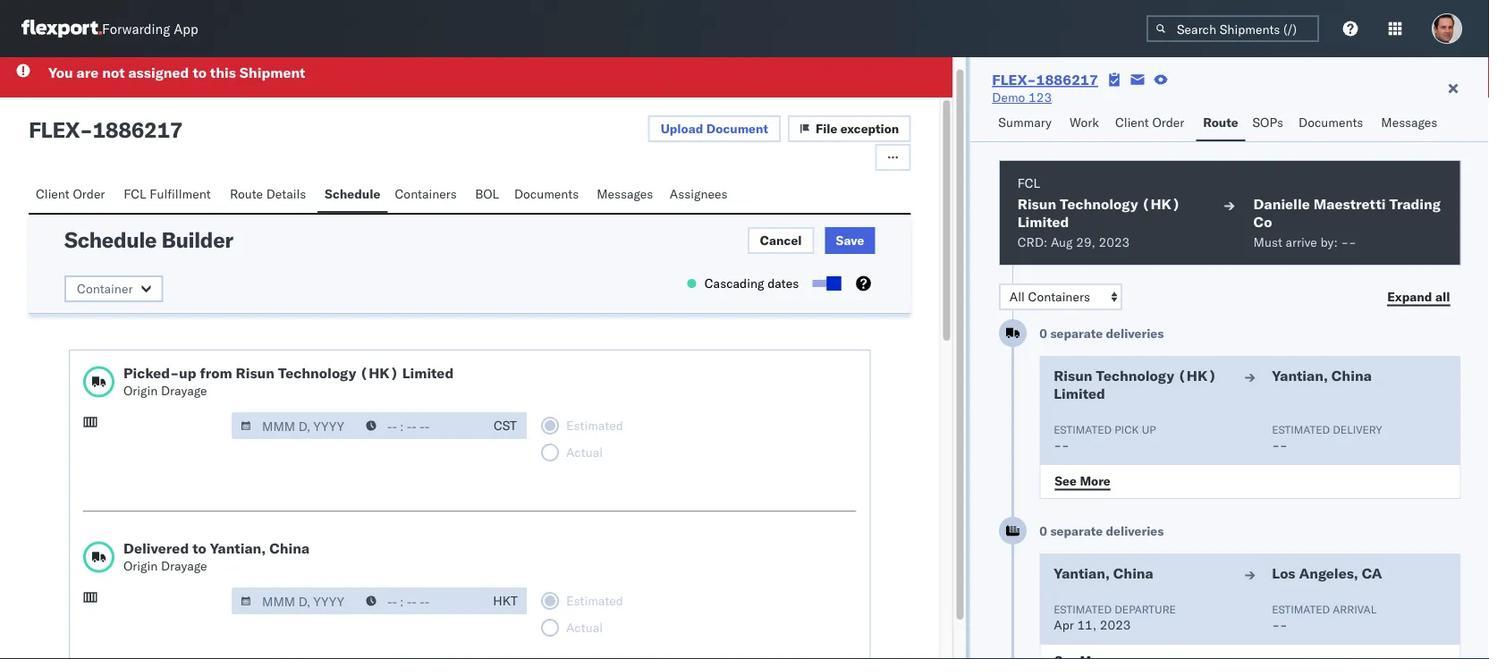 Task type: locate. For each thing, give the bounding box(es) containing it.
to left this
[[193, 63, 207, 81]]

maestretti
[[1314, 195, 1386, 213]]

from
[[200, 364, 232, 382]]

1 horizontal spatial client order button
[[1109, 106, 1196, 141]]

client order button down flex
[[29, 178, 117, 212]]

1 vertical spatial route
[[230, 186, 263, 201]]

risun
[[1018, 195, 1056, 213], [236, 364, 275, 382], [1054, 367, 1093, 385]]

2 deliveries from the top
[[1106, 523, 1164, 539]]

messages button left assignees
[[590, 178, 663, 212]]

2023 inside estimated departure apr 11, 2023
[[1100, 617, 1131, 633]]

1 horizontal spatial yantian,
[[1054, 565, 1110, 582]]

yantian, china up estimated delivery --
[[1272, 367, 1372, 385]]

1 vertical spatial 0 separate deliveries
[[1039, 523, 1164, 539]]

1 horizontal spatial client order
[[1116, 115, 1185, 130]]

mmm d, yyyy text field for china
[[232, 587, 359, 614]]

1 horizontal spatial client
[[1116, 115, 1149, 130]]

1 horizontal spatial messages
[[1382, 115, 1438, 130]]

china
[[1332, 367, 1372, 385], [269, 539, 310, 557], [1113, 565, 1154, 582]]

apr
[[1054, 617, 1074, 633]]

1 vertical spatial -- : -- -- text field
[[357, 587, 484, 614]]

1 vertical spatial separate
[[1050, 523, 1103, 539]]

drayage down from
[[161, 382, 207, 398]]

0 for los angeles, ca
[[1039, 523, 1047, 539]]

cancel
[[760, 232, 802, 248]]

messages
[[1382, 115, 1438, 130], [597, 186, 653, 201]]

drayage inside delivered to yantian, china origin drayage
[[161, 558, 207, 574]]

estimated inside estimated delivery --
[[1272, 423, 1330, 436]]

fcl for fcl fulfillment
[[124, 186, 146, 201]]

1 vertical spatial 2023
[[1100, 617, 1131, 633]]

documents right 'sops' button
[[1299, 115, 1364, 130]]

fcl up crd:
[[1018, 175, 1040, 191]]

route
[[1204, 115, 1239, 130], [230, 186, 263, 201]]

must
[[1254, 234, 1282, 250]]

1 vertical spatial to
[[193, 539, 206, 557]]

1 horizontal spatial documents
[[1299, 115, 1364, 130]]

0 vertical spatial drayage
[[161, 382, 207, 398]]

2 separate from the top
[[1050, 523, 1103, 539]]

drayage down delivered
[[161, 558, 207, 574]]

0 vertical spatial route
[[1204, 115, 1239, 130]]

1886217 down the assigned
[[93, 116, 183, 143]]

1 vertical spatial client order button
[[29, 178, 117, 212]]

0 vertical spatial client
[[1116, 115, 1149, 130]]

estimated inside estimated pick up --
[[1054, 423, 1112, 436]]

to right delivered
[[193, 539, 206, 557]]

1 vertical spatial china
[[269, 539, 310, 557]]

up inside estimated pick up --
[[1142, 423, 1156, 436]]

messages for the top messages button
[[1382, 115, 1438, 130]]

0 vertical spatial client order button
[[1109, 106, 1196, 141]]

1 vertical spatial limited
[[402, 364, 454, 382]]

0 horizontal spatial yantian, china
[[1054, 565, 1154, 582]]

0 horizontal spatial messages button
[[590, 178, 663, 212]]

client order button
[[1109, 106, 1196, 141], [29, 178, 117, 212]]

picked-up from risun technology (hk) limited origin drayage
[[123, 364, 454, 398]]

2 horizontal spatial yantian,
[[1272, 367, 1328, 385]]

messages button up trading at right
[[1375, 106, 1448, 141]]

technology
[[1060, 195, 1138, 213], [278, 364, 356, 382], [1096, 367, 1174, 385]]

container button
[[64, 275, 163, 302]]

1 vertical spatial deliveries
[[1106, 523, 1164, 539]]

this
[[210, 63, 236, 81]]

separate for yantian,
[[1050, 326, 1103, 341]]

1 drayage from the top
[[161, 382, 207, 398]]

2 drayage from the top
[[161, 558, 207, 574]]

0 vertical spatial limited
[[1018, 213, 1069, 231]]

cascading dates
[[705, 275, 799, 291]]

0 horizontal spatial fcl
[[124, 186, 146, 201]]

route left sops
[[1204, 115, 1239, 130]]

danielle
[[1254, 195, 1310, 213]]

1 horizontal spatial schedule
[[325, 186, 381, 201]]

0 vertical spatial to
[[193, 63, 207, 81]]

1 separate from the top
[[1050, 326, 1103, 341]]

(hk)
[[1142, 195, 1180, 213], [360, 364, 399, 382], [1178, 367, 1217, 385]]

0 vertical spatial yantian,
[[1272, 367, 1328, 385]]

2 vertical spatial china
[[1113, 565, 1154, 582]]

1 vertical spatial order
[[73, 186, 105, 201]]

schedule up container at the left of page
[[64, 226, 157, 253]]

1 deliveries from the top
[[1106, 326, 1164, 341]]

co
[[1254, 213, 1272, 231]]

0 vertical spatial china
[[1332, 367, 1372, 385]]

0 vertical spatial 1886217
[[1037, 71, 1099, 89]]

limited
[[1018, 213, 1069, 231], [402, 364, 454, 382], [1054, 385, 1105, 403]]

estimated up 11,
[[1054, 603, 1112, 616]]

estimated inside the estimated arrival --
[[1272, 603, 1330, 616]]

bol button
[[468, 178, 507, 212]]

client down flex
[[36, 186, 70, 201]]

0 horizontal spatial order
[[73, 186, 105, 201]]

fcl inside fcl fulfillment button
[[124, 186, 146, 201]]

flex-1886217
[[993, 71, 1099, 89]]

origin down picked-
[[123, 382, 158, 398]]

0 horizontal spatial documents
[[514, 186, 579, 201]]

schedule right "details"
[[325, 186, 381, 201]]

estimated arrival --
[[1272, 603, 1377, 633]]

0 vertical spatial up
[[179, 364, 196, 382]]

1 horizontal spatial route
[[1204, 115, 1239, 130]]

documents right bol button
[[514, 186, 579, 201]]

estimated left "pick"
[[1054, 423, 1112, 436]]

1 horizontal spatial 1886217
[[1037, 71, 1099, 89]]

1 horizontal spatial fcl
[[1018, 175, 1040, 191]]

2 mmm d, yyyy text field from the top
[[232, 587, 359, 614]]

summary button
[[992, 106, 1063, 141]]

yantian, china up estimated departure apr 11, 2023
[[1054, 565, 1154, 582]]

estimated for estimated pick up --
[[1054, 423, 1112, 436]]

1 origin from the top
[[123, 382, 158, 398]]

0 vertical spatial -- : -- -- text field
[[357, 412, 484, 439]]

0 horizontal spatial client order
[[36, 186, 105, 201]]

trading
[[1389, 195, 1441, 213]]

1 vertical spatial mmm d, yyyy text field
[[232, 587, 359, 614]]

0 horizontal spatial up
[[179, 364, 196, 382]]

0 vertical spatial origin
[[123, 382, 158, 398]]

drayage
[[161, 382, 207, 398], [161, 558, 207, 574]]

to inside delivered to yantian, china origin drayage
[[193, 539, 206, 557]]

1 vertical spatial messages
[[597, 186, 653, 201]]

-- : -- -- text field left cst
[[357, 412, 484, 439]]

estimated inside estimated departure apr 11, 2023
[[1054, 603, 1112, 616]]

not
[[102, 63, 125, 81]]

containers
[[395, 186, 457, 201]]

sops button
[[1246, 106, 1292, 141]]

up
[[179, 364, 196, 382], [1142, 423, 1156, 436]]

0 horizontal spatial route
[[230, 186, 263, 201]]

1 vertical spatial yantian, china
[[1054, 565, 1154, 582]]

schedule
[[325, 186, 381, 201], [64, 226, 157, 253]]

0 vertical spatial 2023
[[1099, 234, 1130, 250]]

0
[[1039, 326, 1047, 341], [1039, 523, 1047, 539]]

deliveries
[[1106, 326, 1164, 341], [1106, 523, 1164, 539]]

2023
[[1099, 234, 1130, 250], [1100, 617, 1131, 633]]

schedule inside button
[[325, 186, 381, 201]]

origin
[[123, 382, 158, 398], [123, 558, 158, 574]]

bol
[[475, 186, 499, 201]]

2023 right 11,
[[1100, 617, 1131, 633]]

1 horizontal spatial china
[[1113, 565, 1154, 582]]

documents button right bol
[[507, 178, 590, 212]]

origin down delivered
[[123, 558, 158, 574]]

0 vertical spatial 0
[[1039, 326, 1047, 341]]

0 horizontal spatial messages
[[597, 186, 653, 201]]

0 horizontal spatial 1886217
[[93, 116, 183, 143]]

route for route details
[[230, 186, 263, 201]]

0 vertical spatial deliveries
[[1106, 326, 1164, 341]]

documents for bottom documents button
[[514, 186, 579, 201]]

risun technology (hk) limited
[[1018, 195, 1180, 231], [1054, 367, 1217, 403]]

departure
[[1115, 603, 1176, 616]]

MMM D, YYYY text field
[[232, 412, 359, 439], [232, 587, 359, 614]]

1 vertical spatial yantian,
[[210, 539, 266, 557]]

yantian, up estimated delivery --
[[1272, 367, 1328, 385]]

estimated for estimated departure apr 11, 2023
[[1054, 603, 1112, 616]]

0 vertical spatial messages
[[1382, 115, 1438, 130]]

client order button right work
[[1109, 106, 1196, 141]]

yantian, right delivered
[[210, 539, 266, 557]]

1 vertical spatial drayage
[[161, 558, 207, 574]]

yantian,
[[1272, 367, 1328, 385], [210, 539, 266, 557], [1054, 565, 1110, 582]]

client right work button on the top of the page
[[1116, 115, 1149, 130]]

client
[[1116, 115, 1149, 130], [36, 186, 70, 201]]

2 0 separate deliveries from the top
[[1039, 523, 1164, 539]]

fcl left fulfillment
[[124, 186, 146, 201]]

0 separate deliveries for yantian, china
[[1039, 326, 1164, 341]]

route left "details"
[[230, 186, 263, 201]]

0 vertical spatial yantian, china
[[1272, 367, 1372, 385]]

1 horizontal spatial yantian, china
[[1272, 367, 1372, 385]]

schedule button
[[318, 178, 388, 212]]

1 mmm d, yyyy text field from the top
[[232, 412, 359, 439]]

arrival
[[1333, 603, 1377, 616]]

(hk) inside picked-up from risun technology (hk) limited origin drayage
[[360, 364, 399, 382]]

client order right work button on the top of the page
[[1116, 115, 1185, 130]]

1 horizontal spatial messages button
[[1375, 106, 1448, 141]]

order left route button
[[1153, 115, 1185, 130]]

-- : -- -- text field left hkt
[[357, 587, 484, 614]]

1 0 from the top
[[1039, 326, 1047, 341]]

up left from
[[179, 364, 196, 382]]

delivered to yantian, china origin drayage
[[123, 539, 310, 574]]

0 vertical spatial mmm d, yyyy text field
[[232, 412, 359, 439]]

1 vertical spatial up
[[1142, 423, 1156, 436]]

0 separate deliveries
[[1039, 326, 1164, 341], [1039, 523, 1164, 539]]

2 to from the top
[[193, 539, 206, 557]]

forwarding
[[102, 20, 170, 37]]

0 horizontal spatial client
[[36, 186, 70, 201]]

risun technology (hk) limited up "pick"
[[1054, 367, 1217, 403]]

2 origin from the top
[[123, 558, 158, 574]]

2 0 from the top
[[1039, 523, 1047, 539]]

dates
[[768, 275, 799, 291]]

0 vertical spatial order
[[1153, 115, 1185, 130]]

see more
[[1055, 473, 1111, 489]]

danielle maestretti trading co
[[1254, 195, 1441, 231]]

1 vertical spatial risun technology (hk) limited
[[1054, 367, 1217, 403]]

upload document button
[[648, 115, 781, 142]]

yantian, up 11,
[[1054, 565, 1110, 582]]

1 horizontal spatial order
[[1153, 115, 1185, 130]]

client order down flex
[[36, 186, 105, 201]]

limited inside picked-up from risun technology (hk) limited origin drayage
[[402, 364, 454, 382]]

1 vertical spatial origin
[[123, 558, 158, 574]]

order down flex - 1886217
[[73, 186, 105, 201]]

more
[[1080, 473, 1111, 489]]

1 vertical spatial documents
[[514, 186, 579, 201]]

1 0 separate deliveries from the top
[[1039, 326, 1164, 341]]

estimated left delivery
[[1272, 423, 1330, 436]]

file exception button
[[788, 115, 911, 142], [788, 115, 911, 142]]

0 horizontal spatial china
[[269, 539, 310, 557]]

risun technology (hk) limited up 29,
[[1018, 195, 1180, 231]]

0 vertical spatial separate
[[1050, 326, 1103, 341]]

up right "pick"
[[1142, 423, 1156, 436]]

documents
[[1299, 115, 1364, 130], [514, 186, 579, 201]]

0 horizontal spatial schedule
[[64, 226, 157, 253]]

schedule for schedule
[[325, 186, 381, 201]]

route button
[[1196, 106, 1246, 141]]

-- : -- -- text field
[[357, 412, 484, 439], [357, 587, 484, 614]]

0 horizontal spatial documents button
[[507, 178, 590, 212]]

0 vertical spatial schedule
[[325, 186, 381, 201]]

yantian, china
[[1272, 367, 1372, 385], [1054, 565, 1154, 582]]

messages left assignees
[[597, 186, 653, 201]]

2 vertical spatial limited
[[1054, 385, 1105, 403]]

arrive
[[1286, 234, 1317, 250]]

estimated
[[1054, 423, 1112, 436], [1272, 423, 1330, 436], [1054, 603, 1112, 616], [1272, 603, 1330, 616]]

estimated down los
[[1272, 603, 1330, 616]]

1 vertical spatial 0
[[1039, 523, 1047, 539]]

risun right from
[[236, 364, 275, 382]]

1886217 up 123
[[1037, 71, 1099, 89]]

1 horizontal spatial up
[[1142, 423, 1156, 436]]

estimated for estimated delivery --
[[1272, 423, 1330, 436]]

documents button right sops
[[1292, 106, 1375, 141]]

risun up estimated pick up --
[[1054, 367, 1093, 385]]

0 horizontal spatial yantian,
[[210, 539, 266, 557]]

2023 right 29,
[[1099, 234, 1130, 250]]

0 vertical spatial documents
[[1299, 115, 1364, 130]]

all
[[1436, 289, 1450, 304]]

documents button
[[1292, 106, 1375, 141], [507, 178, 590, 212]]

drayage inside picked-up from risun technology (hk) limited origin drayage
[[161, 382, 207, 398]]

demo 123
[[993, 89, 1052, 105]]

separate
[[1050, 326, 1103, 341], [1050, 523, 1103, 539]]

1 vertical spatial messages button
[[590, 178, 663, 212]]

messages up trading at right
[[1382, 115, 1438, 130]]

1 vertical spatial schedule
[[64, 226, 157, 253]]

2 -- : -- -- text field from the top
[[357, 587, 484, 614]]

1 -- : -- -- text field from the top
[[357, 412, 484, 439]]

separate for los
[[1050, 523, 1103, 539]]

0 vertical spatial client order
[[1116, 115, 1185, 130]]

None checkbox
[[813, 280, 838, 287]]

0 vertical spatial documents button
[[1292, 106, 1375, 141]]

0 vertical spatial 0 separate deliveries
[[1039, 326, 1164, 341]]

up inside picked-up from risun technology (hk) limited origin drayage
[[179, 364, 196, 382]]

document
[[707, 120, 768, 136]]

los angeles, ca
[[1272, 565, 1382, 582]]



Task type: describe. For each thing, give the bounding box(es) containing it.
1 to from the top
[[193, 63, 207, 81]]

forwarding app link
[[21, 20, 198, 38]]

must arrive by: --
[[1254, 234, 1357, 250]]

aug
[[1051, 234, 1073, 250]]

demo
[[993, 89, 1026, 105]]

cancel button
[[748, 227, 815, 254]]

2 horizontal spatial china
[[1332, 367, 1372, 385]]

estimated departure apr 11, 2023
[[1054, 603, 1176, 633]]

los
[[1272, 565, 1296, 582]]

picked-
[[123, 364, 179, 382]]

shipment
[[240, 63, 305, 81]]

flex
[[29, 116, 80, 143]]

sops
[[1253, 115, 1284, 130]]

upload document
[[661, 120, 768, 136]]

forwarding app
[[102, 20, 198, 37]]

builder
[[162, 226, 233, 253]]

upload
[[661, 120, 704, 136]]

exception
[[841, 120, 899, 136]]

origin inside picked-up from risun technology (hk) limited origin drayage
[[123, 382, 158, 398]]

cascading
[[705, 275, 765, 291]]

11,
[[1077, 617, 1097, 633]]

0 vertical spatial messages button
[[1375, 106, 1448, 141]]

flexport. image
[[21, 20, 102, 38]]

route details button
[[223, 178, 318, 212]]

summary
[[999, 115, 1052, 130]]

file
[[816, 120, 838, 136]]

1 horizontal spatial documents button
[[1292, 106, 1375, 141]]

pick
[[1115, 423, 1139, 436]]

hkt
[[493, 593, 518, 608]]

expand all
[[1387, 289, 1450, 304]]

ca
[[1362, 565, 1382, 582]]

0 for yantian, china
[[1039, 326, 1047, 341]]

delivered
[[123, 539, 189, 557]]

flex - 1886217
[[29, 116, 183, 143]]

technology inside picked-up from risun technology (hk) limited origin drayage
[[278, 364, 356, 382]]

123
[[1029, 89, 1052, 105]]

documents for documents button to the right
[[1299, 115, 1364, 130]]

fcl fulfillment
[[124, 186, 211, 201]]

1 vertical spatial client
[[36, 186, 70, 201]]

fcl for fcl
[[1018, 175, 1040, 191]]

you
[[48, 63, 73, 81]]

assignees button
[[663, 178, 738, 212]]

see
[[1055, 473, 1077, 489]]

0 vertical spatial risun technology (hk) limited
[[1018, 195, 1180, 231]]

work
[[1070, 115, 1100, 130]]

save button
[[825, 227, 875, 254]]

estimated pick up --
[[1054, 423, 1156, 453]]

crd: aug 29, 2023
[[1018, 234, 1130, 250]]

mmm d, yyyy text field for risun
[[232, 412, 359, 439]]

messages for bottommost messages button
[[597, 186, 653, 201]]

route details
[[230, 186, 306, 201]]

details
[[266, 186, 306, 201]]

1 vertical spatial 1886217
[[93, 116, 183, 143]]

assignees
[[670, 186, 728, 201]]

0 horizontal spatial client order button
[[29, 178, 117, 212]]

route for route
[[1204, 115, 1239, 130]]

1 vertical spatial documents button
[[507, 178, 590, 212]]

by:
[[1321, 234, 1338, 250]]

china inside delivered to yantian, china origin drayage
[[269, 539, 310, 557]]

containers button
[[388, 178, 468, 212]]

schedule for schedule builder
[[64, 226, 157, 253]]

estimated for estimated arrival --
[[1272, 603, 1330, 616]]

delivery
[[1333, 423, 1382, 436]]

angeles,
[[1299, 565, 1358, 582]]

-- : -- -- text field for delivered to yantian, china
[[357, 587, 484, 614]]

flex-1886217 link
[[993, 71, 1099, 89]]

yantian, inside delivered to yantian, china origin drayage
[[210, 539, 266, 557]]

you are not assigned to this shipment
[[48, 63, 305, 81]]

crd:
[[1018, 234, 1047, 250]]

app
[[174, 20, 198, 37]]

cst
[[494, 417, 517, 433]]

fcl fulfillment button
[[117, 178, 223, 212]]

see more button
[[1044, 468, 1121, 495]]

file exception
[[816, 120, 899, 136]]

1 vertical spatial client order
[[36, 186, 105, 201]]

risun inside picked-up from risun technology (hk) limited origin drayage
[[236, 364, 275, 382]]

save
[[836, 232, 865, 248]]

schedule builder
[[64, 226, 233, 253]]

2 vertical spatial yantian,
[[1054, 565, 1110, 582]]

estimated delivery --
[[1272, 423, 1382, 453]]

expand all button
[[1377, 284, 1461, 310]]

0 separate deliveries for los angeles, ca
[[1039, 523, 1164, 539]]

deliveries for los angeles, ca
[[1106, 523, 1164, 539]]

Search Shipments (/) text field
[[1147, 15, 1320, 42]]

-- : -- -- text field for picked-up from risun technology (hk) limited
[[357, 412, 484, 439]]

fulfillment
[[150, 186, 211, 201]]

29,
[[1076, 234, 1096, 250]]

deliveries for yantian, china
[[1106, 326, 1164, 341]]

demo 123 link
[[993, 89, 1052, 106]]

risun up crd:
[[1018, 195, 1056, 213]]

origin inside delivered to yantian, china origin drayage
[[123, 558, 158, 574]]

work button
[[1063, 106, 1109, 141]]

assigned
[[128, 63, 189, 81]]

flex-
[[993, 71, 1037, 89]]

container
[[77, 280, 133, 296]]

expand
[[1387, 289, 1432, 304]]

are
[[77, 63, 99, 81]]



Task type: vqa. For each thing, say whether or not it's contained in the screenshot.
My client's work "button"
no



